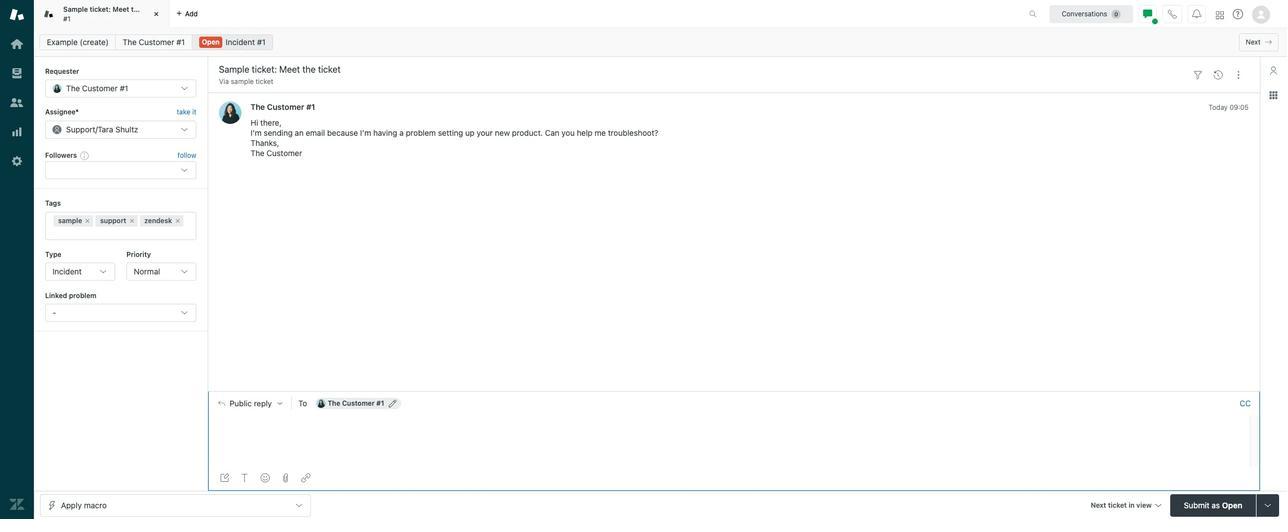 Task type: vqa. For each thing, say whether or not it's contained in the screenshot.
the Learn on the top
no



Task type: describe. For each thing, give the bounding box(es) containing it.
1 vertical spatial open
[[1222, 501, 1243, 510]]

ticket actions image
[[1234, 70, 1243, 79]]

take it
[[177, 108, 196, 116]]

followers
[[45, 151, 77, 160]]

notifications image
[[1193, 9, 1202, 18]]

apply macro
[[61, 501, 107, 510]]

reply
[[254, 400, 272, 409]]

remove image for support
[[129, 218, 135, 224]]

apply
[[61, 501, 82, 510]]

customer context image
[[1269, 66, 1278, 75]]

avatar image
[[219, 102, 242, 124]]

1 horizontal spatial ticket
[[256, 77, 273, 86]]

remove image
[[174, 218, 181, 224]]

problem inside hi there, i'm sending an email because i'm having a problem setting up your new product. can you help me troubleshoot? thanks, the customer
[[406, 128, 436, 138]]

follow
[[178, 151, 196, 160]]

sample ticket: meet the ticket #1
[[63, 5, 163, 23]]

take it button
[[177, 107, 196, 118]]

zendesk image
[[10, 498, 24, 512]]

remove image for sample
[[84, 218, 91, 224]]

requester
[[45, 67, 79, 76]]

your
[[477, 128, 493, 138]]

conversations button
[[1050, 5, 1133, 23]]

incident for incident
[[52, 267, 82, 277]]

new
[[495, 128, 510, 138]]

you
[[562, 128, 575, 138]]

tags
[[45, 199, 61, 208]]

reporting image
[[10, 125, 24, 139]]

Public reply composer text field
[[213, 416, 1247, 440]]

next for next
[[1246, 38, 1261, 46]]

support
[[100, 216, 126, 225]]

sample
[[63, 5, 88, 14]]

the inside requester element
[[66, 84, 80, 93]]

cc
[[1240, 399, 1251, 409]]

#1 up email
[[306, 102, 315, 112]]

secondary element
[[34, 31, 1287, 54]]

#1 up via sample ticket
[[257, 37, 266, 47]]

next ticket in view
[[1091, 501, 1152, 510]]

zendesk products image
[[1216, 11, 1224, 19]]

ticket inside the sample ticket: meet the ticket #1
[[144, 5, 163, 14]]

customer up there,
[[267, 102, 304, 112]]

open inside "secondary" element
[[202, 38, 220, 46]]

add attachment image
[[281, 474, 290, 483]]

linked
[[45, 292, 67, 300]]

public reply button
[[208, 392, 291, 416]]

#1 down 'add' "popup button"
[[176, 37, 185, 47]]

cc button
[[1240, 399, 1251, 409]]

hi there, i'm sending an email because i'm having a problem setting up your new product. can you help me troubleshoot? thanks, the customer
[[251, 118, 658, 158]]

type
[[45, 250, 61, 259]]

customer inside "secondary" element
[[139, 37, 174, 47]]

0 horizontal spatial problem
[[69, 292, 96, 300]]

take
[[177, 108, 190, 116]]

today
[[1209, 104, 1228, 112]]

format text image
[[240, 474, 249, 483]]

#1 inside the sample ticket: meet the ticket #1
[[63, 14, 71, 23]]

customer left the edit user icon
[[342, 400, 375, 408]]

2 i'm from the left
[[360, 128, 371, 138]]

setting
[[438, 128, 463, 138]]

incident button
[[45, 263, 115, 281]]

incident #1
[[226, 37, 266, 47]]

can
[[545, 128, 560, 138]]

get help image
[[1233, 9, 1243, 19]]

tabs tab list
[[34, 0, 1018, 28]]

example (create)
[[47, 37, 109, 47]]

support
[[66, 125, 95, 134]]

#1 inside requester element
[[120, 84, 128, 93]]

add link (cmd k) image
[[301, 474, 310, 483]]

assignee*
[[45, 108, 79, 116]]

thanks,
[[251, 138, 279, 148]]

next for next ticket in view
[[1091, 501, 1106, 510]]

having
[[373, 128, 397, 138]]

customer inside requester element
[[82, 84, 118, 93]]

meet
[[113, 5, 129, 14]]

there,
[[260, 118, 282, 128]]

up
[[465, 128, 475, 138]]

view
[[1137, 501, 1152, 510]]

the
[[131, 5, 142, 14]]

#1 left the edit user icon
[[376, 400, 384, 408]]



Task type: locate. For each thing, give the bounding box(es) containing it.
problem
[[406, 128, 436, 138], [69, 292, 96, 300]]

0 horizontal spatial open
[[202, 38, 220, 46]]

get started image
[[10, 37, 24, 51]]

normal button
[[126, 263, 196, 281]]

help
[[577, 128, 593, 138]]

(create)
[[80, 37, 109, 47]]

the customer #1 link up there,
[[251, 102, 315, 112]]

normal
[[134, 267, 160, 277]]

apps image
[[1269, 91, 1278, 100]]

1 horizontal spatial the customer #1 link
[[251, 102, 315, 112]]

the inside hi there, i'm sending an email because i'm having a problem setting up your new product. can you help me troubleshoot? thanks, the customer
[[251, 149, 265, 158]]

next ticket in view button
[[1086, 495, 1166, 519]]

Subject field
[[217, 63, 1186, 76]]

#1 up shultz
[[120, 84, 128, 93]]

the inside "secondary" element
[[123, 37, 137, 47]]

priority
[[126, 250, 151, 259]]

linked problem
[[45, 292, 96, 300]]

ticket right via
[[256, 77, 273, 86]]

09:05
[[1230, 104, 1249, 112]]

the customer #1 inside requester element
[[66, 84, 128, 93]]

0 horizontal spatial the customer #1 link
[[115, 34, 192, 50]]

troubleshoot?
[[608, 128, 658, 138]]

product.
[[512, 128, 543, 138]]

zendesk support image
[[10, 7, 24, 22]]

the customer #1 link
[[115, 34, 192, 50], [251, 102, 315, 112]]

public reply
[[230, 400, 272, 409]]

1 vertical spatial the customer #1 link
[[251, 102, 315, 112]]

1 horizontal spatial i'm
[[360, 128, 371, 138]]

in
[[1129, 501, 1135, 510]]

follow button
[[178, 151, 196, 161]]

next button
[[1239, 33, 1279, 51]]

0 horizontal spatial ticket
[[144, 5, 163, 14]]

conversations
[[1062, 9, 1107, 18]]

customer up support / tara shultz
[[82, 84, 118, 93]]

add
[[185, 9, 198, 18]]

draft mode image
[[220, 474, 229, 483]]

close image
[[151, 8, 162, 20]]

customer down sending
[[267, 149, 302, 158]]

0 vertical spatial next
[[1246, 38, 1261, 46]]

remove image left support
[[84, 218, 91, 224]]

public
[[230, 400, 252, 409]]

submit as open
[[1184, 501, 1243, 510]]

0 vertical spatial problem
[[406, 128, 436, 138]]

filter image
[[1194, 70, 1203, 79]]

1 horizontal spatial remove image
[[129, 218, 135, 224]]

events image
[[1214, 70, 1223, 79]]

an
[[295, 128, 304, 138]]

zendesk
[[144, 216, 172, 225]]

sending
[[264, 128, 293, 138]]

2 vertical spatial ticket
[[1108, 501, 1127, 510]]

1 horizontal spatial incident
[[226, 37, 255, 47]]

2 horizontal spatial ticket
[[1108, 501, 1127, 510]]

customer down close icon
[[139, 37, 174, 47]]

i'm down hi
[[251, 128, 262, 138]]

incident
[[226, 37, 255, 47], [52, 267, 82, 277]]

1 remove image from the left
[[84, 218, 91, 224]]

the customer #1 inside "secondary" element
[[123, 37, 185, 47]]

edit user image
[[389, 400, 397, 408]]

views image
[[10, 66, 24, 81]]

sample down tags
[[58, 216, 82, 225]]

next
[[1246, 38, 1261, 46], [1091, 501, 1106, 510]]

support / tara shultz
[[66, 125, 138, 134]]

remove image
[[84, 218, 91, 224], [129, 218, 135, 224]]

ticket:
[[90, 5, 111, 14]]

next inside popup button
[[1091, 501, 1106, 510]]

0 vertical spatial sample
[[231, 77, 254, 86]]

the up hi
[[251, 102, 265, 112]]

tab containing sample ticket: meet the ticket
[[34, 0, 169, 28]]

the customer #1 down close icon
[[123, 37, 185, 47]]

next inside button
[[1246, 38, 1261, 46]]

open
[[202, 38, 220, 46], [1222, 501, 1243, 510]]

0 horizontal spatial i'm
[[251, 128, 262, 138]]

shultz
[[115, 125, 138, 134]]

2 remove image from the left
[[129, 218, 135, 224]]

Today 09:05 text field
[[1209, 104, 1249, 112]]

hi
[[251, 118, 258, 128]]

example (create) button
[[40, 34, 116, 50]]

sample right via
[[231, 77, 254, 86]]

1 horizontal spatial sample
[[231, 77, 254, 86]]

tara
[[98, 125, 113, 134]]

today 09:05
[[1209, 104, 1249, 112]]

incident inside "secondary" element
[[226, 37, 255, 47]]

it
[[192, 108, 196, 116]]

-
[[52, 308, 56, 318]]

macro
[[84, 501, 107, 510]]

customer inside hi there, i'm sending an email because i'm having a problem setting up your new product. can you help me troubleshoot? thanks, the customer
[[267, 149, 302, 158]]

i'm
[[251, 128, 262, 138], [360, 128, 371, 138]]

as
[[1212, 501, 1220, 510]]

1 i'm from the left
[[251, 128, 262, 138]]

ticket
[[144, 5, 163, 14], [256, 77, 273, 86], [1108, 501, 1127, 510]]

0 vertical spatial the customer #1 link
[[115, 34, 192, 50]]

the down the sample ticket: meet the ticket #1
[[123, 37, 137, 47]]

the customer #1 right customer@example.com image
[[328, 400, 384, 408]]

the
[[123, 37, 137, 47], [66, 84, 80, 93], [251, 102, 265, 112], [251, 149, 265, 158], [328, 400, 340, 408]]

admin image
[[10, 154, 24, 169]]

i'm left having
[[360, 128, 371, 138]]

submit
[[1184, 501, 1210, 510]]

via sample ticket
[[219, 77, 273, 86]]

the customer #1 down requester
[[66, 84, 128, 93]]

tab
[[34, 0, 169, 28]]

ticket right the
[[144, 5, 163, 14]]

sample
[[231, 77, 254, 86], [58, 216, 82, 225]]

0 horizontal spatial remove image
[[84, 218, 91, 224]]

incident up via sample ticket
[[226, 37, 255, 47]]

1 vertical spatial sample
[[58, 216, 82, 225]]

problem down 'incident' popup button
[[69, 292, 96, 300]]

0 vertical spatial ticket
[[144, 5, 163, 14]]

via
[[219, 77, 229, 86]]

me
[[595, 128, 606, 138]]

1 horizontal spatial problem
[[406, 128, 436, 138]]

button displays agent's chat status as online. image
[[1143, 9, 1152, 18]]

1 horizontal spatial open
[[1222, 501, 1243, 510]]

hide composer image
[[729, 387, 738, 396]]

open right as
[[1222, 501, 1243, 510]]

1 vertical spatial problem
[[69, 292, 96, 300]]

followers element
[[45, 162, 196, 180]]

the right customer@example.com image
[[328, 400, 340, 408]]

insert emojis image
[[261, 474, 270, 483]]

the customer #1 link down close icon
[[115, 34, 192, 50]]

incident down type on the top of the page
[[52, 267, 82, 277]]

linked problem element
[[45, 304, 196, 322]]

example
[[47, 37, 78, 47]]

the customer #1 link inside "secondary" element
[[115, 34, 192, 50]]

#1 down sample
[[63, 14, 71, 23]]

add button
[[169, 0, 205, 28]]

to
[[298, 399, 307, 409]]

0 horizontal spatial next
[[1091, 501, 1106, 510]]

problem right a
[[406, 128, 436, 138]]

assignee* element
[[45, 121, 196, 139]]

remove image right support
[[129, 218, 135, 224]]

info on adding followers image
[[80, 151, 89, 160]]

a
[[399, 128, 404, 138]]

the customer #1 up there,
[[251, 102, 315, 112]]

0 vertical spatial open
[[202, 38, 220, 46]]

incident for incident #1
[[226, 37, 255, 47]]

customer@example.com image
[[316, 400, 326, 409]]

1 vertical spatial incident
[[52, 267, 82, 277]]

#1
[[63, 14, 71, 23], [176, 37, 185, 47], [257, 37, 266, 47], [120, 84, 128, 93], [306, 102, 315, 112], [376, 400, 384, 408]]

0 horizontal spatial sample
[[58, 216, 82, 225]]

main element
[[0, 0, 34, 520]]

open left incident #1
[[202, 38, 220, 46]]

0 vertical spatial incident
[[226, 37, 255, 47]]

customers image
[[10, 95, 24, 110]]

ticket inside popup button
[[1108, 501, 1127, 510]]

the customer #1
[[123, 37, 185, 47], [66, 84, 128, 93], [251, 102, 315, 112], [328, 400, 384, 408]]

the down thanks,
[[251, 149, 265, 158]]

1 vertical spatial next
[[1091, 501, 1106, 510]]

ticket left "in"
[[1108, 501, 1127, 510]]

incident inside popup button
[[52, 267, 82, 277]]

customer
[[139, 37, 174, 47], [82, 84, 118, 93], [267, 102, 304, 112], [267, 149, 302, 158], [342, 400, 375, 408]]

requester element
[[45, 80, 196, 98]]

because
[[327, 128, 358, 138]]

displays possible ticket submission types image
[[1264, 501, 1273, 510]]

email
[[306, 128, 325, 138]]

the down requester
[[66, 84, 80, 93]]

/
[[95, 125, 98, 134]]

0 horizontal spatial incident
[[52, 267, 82, 277]]

1 horizontal spatial next
[[1246, 38, 1261, 46]]

1 vertical spatial ticket
[[256, 77, 273, 86]]



